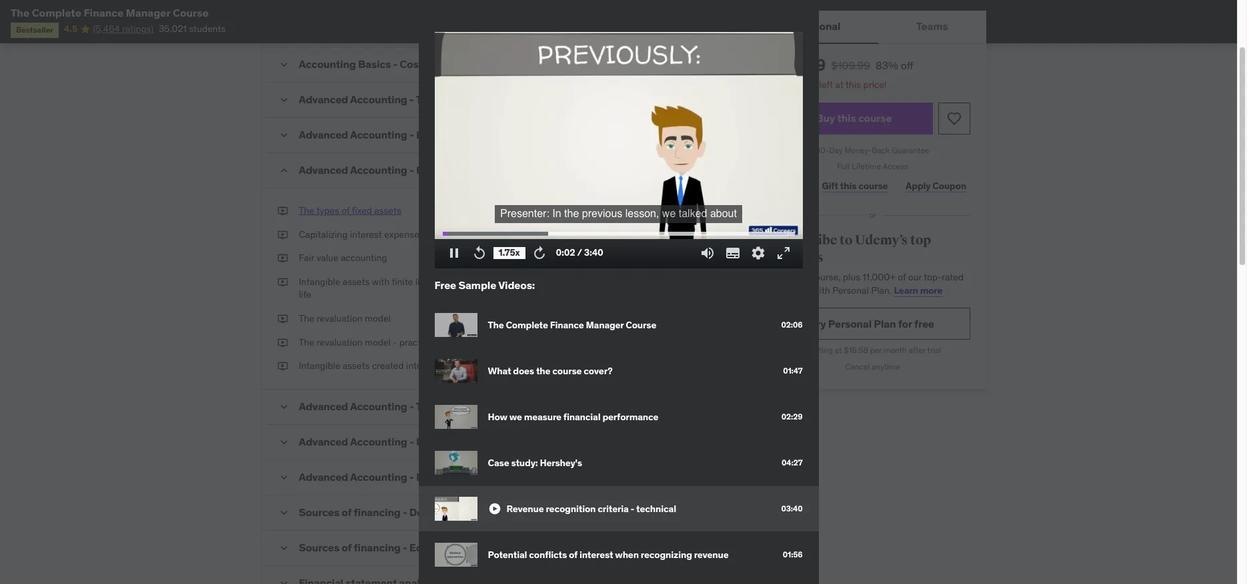 Task type: locate. For each thing, give the bounding box(es) containing it.
0 vertical spatial course
[[173, 6, 209, 19]]

course inside button
[[859, 111, 892, 125]]

(5,464
[[93, 23, 120, 35]]

the types of fixed assets button
[[299, 205, 401, 218]]

course for buy this course
[[859, 111, 892, 125]]

xsmall image for fair value accounting
[[277, 252, 288, 265]]

2 vertical spatial course
[[552, 365, 582, 377]]

personal button
[[760, 11, 879, 43]]

practical
[[399, 337, 435, 349]]

1 vertical spatial the
[[536, 365, 551, 377]]

gift
[[822, 180, 839, 192]]

2 horizontal spatial with
[[813, 285, 831, 297]]

we right how
[[509, 411, 522, 423]]

0 vertical spatial -
[[410, 163, 414, 177]]

guarantee
[[892, 145, 930, 155]]

finance up (5,464
[[84, 6, 124, 19]]

0 horizontal spatial interest
[[350, 229, 382, 241]]

0 horizontal spatial finance
[[84, 6, 124, 19]]

rated
[[942, 272, 964, 284]]

1 vertical spatial model
[[365, 337, 391, 349]]

2 vertical spatial -
[[631, 503, 634, 515]]

life
[[415, 276, 428, 288], [299, 289, 311, 301]]

the types of fixed assets
[[299, 205, 401, 217]]

of right conflicts
[[569, 549, 578, 561]]

3 xsmall image from the top
[[277, 276, 288, 289]]

starting
[[804, 346, 833, 356]]

1 horizontal spatial the complete finance manager course
[[488, 319, 656, 331]]

this inside get this course, plus 11,000+ of our top-rated courses, with personal plan.
[[793, 272, 808, 284]]

model for the revaluation model
[[365, 313, 391, 325]]

this inside button
[[838, 111, 856, 125]]

the complete finance manager course up (5,464
[[11, 6, 209, 19]]

personal up the $16.58
[[829, 317, 872, 331]]

sample
[[458, 279, 496, 292]]

personal down plus
[[833, 285, 869, 297]]

2 xsmall image from the top
[[277, 229, 288, 242]]

what
[[488, 365, 511, 377]]

1 model from the top
[[365, 313, 391, 325]]

/
[[577, 247, 582, 259]]

$16.58
[[844, 346, 869, 356]]

top
[[911, 232, 932, 249]]

potential conflicts of interest when recognizing revenue
[[488, 549, 729, 561]]

the up the "bestseller"
[[11, 6, 29, 19]]

04:27
[[782, 458, 803, 468]]

fullscreen image
[[775, 245, 791, 261]]

life down "fair"
[[299, 289, 311, 301]]

course for gift this course
[[859, 180, 888, 192]]

intangible
[[299, 276, 340, 288], [444, 276, 485, 288], [299, 360, 340, 372]]

2 revaluation from the top
[[317, 337, 363, 349]]

this for buy
[[838, 111, 856, 125]]

0 vertical spatial xsmall image
[[277, 252, 288, 265]]

0 horizontal spatial life
[[299, 289, 311, 301]]

- for revenue recognition criteria - technical
[[631, 503, 634, 515]]

1 vertical spatial we
[[509, 411, 522, 423]]

small image
[[277, 58, 291, 71], [277, 401, 291, 414], [277, 436, 291, 449], [277, 542, 291, 555], [277, 577, 291, 585]]

1.75x
[[499, 247, 520, 259]]

the right the does
[[536, 365, 551, 377]]

teams button
[[879, 11, 986, 43]]

0 horizontal spatial with
[[372, 276, 390, 288]]

2 xsmall image from the top
[[277, 313, 288, 326]]

for
[[899, 317, 912, 331]]

lectures
[[645, 164, 678, 176]]

2 days left at this price!
[[789, 79, 887, 91]]

model up the 'the revaluation model - practical exercise'
[[365, 313, 391, 325]]

finance down infinite at the top left of the page
[[550, 319, 584, 331]]

xsmall image for the revaluation model
[[277, 313, 288, 326]]

0 horizontal spatial complete
[[32, 6, 81, 19]]

tab list
[[760, 11, 986, 44]]

assets
[[445, 163, 477, 177], [374, 205, 401, 217], [343, 276, 370, 288], [488, 276, 515, 288], [343, 360, 370, 372]]

$109.99
[[831, 59, 871, 72]]

(5,464 ratings)
[[93, 23, 153, 35]]

1 vertical spatial xsmall image
[[277, 313, 288, 326]]

small image
[[277, 93, 291, 107], [277, 129, 291, 142], [277, 164, 291, 177], [277, 471, 291, 485], [488, 503, 501, 516], [277, 507, 291, 520]]

we left talked
[[662, 208, 676, 220]]

1 horizontal spatial the
[[564, 208, 579, 220]]

the down the revaluation model
[[299, 337, 314, 349]]

life left vs.
[[415, 276, 428, 288]]

- right criteria
[[631, 503, 634, 515]]

course down "lifetime"
[[859, 180, 888, 192]]

0:02 / 3:40
[[556, 247, 603, 259]]

conflicts
[[529, 549, 567, 561]]

subtitles image
[[725, 245, 741, 261]]

02:06
[[781, 320, 803, 330]]

02:29
[[782, 412, 803, 422]]

0 vertical spatial at
[[836, 79, 844, 91]]

0 vertical spatial the
[[564, 208, 579, 220]]

course
[[173, 6, 209, 19], [626, 319, 656, 331]]

7
[[638, 164, 643, 176]]

0 horizontal spatial -
[[393, 337, 397, 349]]

3 small image from the top
[[277, 436, 291, 449]]

teams
[[917, 20, 949, 33]]

of for the types of fixed assets
[[342, 205, 350, 217]]

2 horizontal spatial of
[[898, 272, 906, 284]]

learn
[[894, 285, 919, 297]]

4 xsmall image from the top
[[277, 360, 288, 373]]

intangible down value
[[299, 276, 340, 288]]

0 horizontal spatial of
[[342, 205, 350, 217]]

course left cover?
[[552, 365, 582, 377]]

1 vertical spatial life
[[299, 289, 311, 301]]

cover?
[[584, 365, 613, 377]]

cancel
[[846, 362, 870, 372]]

this up the courses,
[[793, 272, 808, 284]]

courses
[[776, 249, 824, 266]]

1 vertical spatial complete
[[506, 319, 548, 331]]

0 horizontal spatial the
[[536, 365, 551, 377]]

interest up accounting
[[350, 229, 382, 241]]

1 revaluation from the top
[[317, 313, 363, 325]]

intangible down the revaluation model
[[299, 360, 340, 372]]

the for previous
[[564, 208, 579, 220]]

1 xsmall image from the top
[[277, 252, 288, 265]]

presenter:
[[500, 208, 549, 220]]

7 lectures • 24min
[[638, 164, 711, 176]]

manager
[[126, 6, 170, 19], [586, 319, 624, 331]]

xsmall image for the revaluation model - practical exercise
[[277, 337, 288, 350]]

revaluation down the revaluation model
[[317, 337, 363, 349]]

2 vertical spatial xsmall image
[[277, 337, 288, 350]]

1 xsmall image from the top
[[277, 205, 288, 218]]

1 small image from the top
[[277, 58, 291, 71]]

xsmall image
[[277, 205, 288, 218], [277, 229, 288, 242], [277, 276, 288, 289], [277, 360, 288, 373]]

the complete finance manager course
[[11, 6, 209, 19], [488, 319, 656, 331]]

intangible right vs.
[[444, 276, 485, 288]]

alarm image
[[776, 79, 786, 90]]

at
[[836, 79, 844, 91], [835, 346, 842, 356]]

1 horizontal spatial course
[[626, 319, 656, 331]]

the right in
[[564, 208, 579, 220]]

1 vertical spatial finance
[[550, 319, 584, 331]]

0 vertical spatial the complete finance manager course
[[11, 6, 209, 19]]

0 horizontal spatial we
[[509, 411, 522, 423]]

course
[[859, 111, 892, 125], [859, 180, 888, 192], [552, 365, 582, 377]]

personal up $18.99
[[797, 20, 841, 33]]

1 vertical spatial at
[[835, 346, 842, 356]]

with down course, at top
[[813, 285, 831, 297]]

0 vertical spatial revaluation
[[317, 313, 363, 325]]

the revaluation model - practical exercise
[[299, 337, 472, 349]]

xsmall image
[[277, 252, 288, 265], [277, 313, 288, 326], [277, 337, 288, 350]]

intangible assets with finite life vs. intangible assets with infinite life
[[299, 276, 565, 301]]

this right buy
[[838, 111, 856, 125]]

mute image
[[699, 245, 715, 261]]

1 vertical spatial interest
[[580, 549, 613, 561]]

model up intangible assets created internally
[[365, 337, 391, 349]]

1 vertical spatial -
[[393, 337, 397, 349]]

0 vertical spatial personal
[[797, 20, 841, 33]]

revaluation up the 'the revaluation model - practical exercise'
[[317, 313, 363, 325]]

-
[[410, 163, 414, 177], [393, 337, 397, 349], [631, 503, 634, 515]]

- left practical
[[393, 337, 397, 349]]

finance
[[84, 6, 124, 19], [550, 319, 584, 331]]

1 vertical spatial revaluation
[[317, 337, 363, 349]]

at left the $16.58
[[835, 346, 842, 356]]

03:08
[[686, 205, 711, 217]]

measure
[[524, 411, 561, 423]]

complete up 4.5
[[32, 6, 81, 19]]

24min
[[685, 164, 711, 176]]

assets inside the types of fixed assets button
[[374, 205, 401, 217]]

with left finite
[[372, 276, 390, 288]]

4 small image from the top
[[277, 542, 291, 555]]

with
[[372, 276, 390, 288], [517, 276, 535, 288], [813, 285, 831, 297]]

2 vertical spatial of
[[569, 549, 578, 561]]

1 horizontal spatial manager
[[586, 319, 624, 331]]

of inside button
[[342, 205, 350, 217]]

- left fixed
[[410, 163, 414, 177]]

advanced
[[299, 163, 348, 177]]

manager up cover?
[[586, 319, 624, 331]]

1.75x button
[[493, 242, 525, 265]]

0 vertical spatial life
[[415, 276, 428, 288]]

0 vertical spatial course
[[859, 111, 892, 125]]

this down $109.99
[[846, 79, 861, 91]]

1 vertical spatial course
[[859, 180, 888, 192]]

plan
[[874, 317, 896, 331]]

gift this course link
[[819, 173, 892, 200]]

talked
[[679, 208, 707, 220]]

3 xsmall image from the top
[[277, 337, 288, 350]]

1 horizontal spatial -
[[410, 163, 414, 177]]

try personal plan for free
[[811, 317, 935, 331]]

of left our
[[898, 272, 906, 284]]

at right left
[[836, 79, 844, 91]]

this right gift
[[841, 180, 857, 192]]

manager up the ratings)
[[126, 6, 170, 19]]

0:02
[[556, 247, 575, 259]]

1 vertical spatial the complete finance manager course
[[488, 319, 656, 331]]

expenses
[[384, 229, 424, 241]]

0 vertical spatial of
[[342, 205, 350, 217]]

month
[[884, 346, 907, 356]]

1 vertical spatial manager
[[586, 319, 624, 331]]

interest left when
[[580, 549, 613, 561]]

2 model from the top
[[365, 337, 391, 349]]

the inside button
[[299, 205, 314, 217]]

1 horizontal spatial complete
[[506, 319, 548, 331]]

students
[[189, 23, 226, 35]]

the complete finance manager course down infinite at the top left of the page
[[488, 319, 656, 331]]

the left the types
[[299, 205, 314, 217]]

1 vertical spatial of
[[898, 272, 906, 284]]

1 vertical spatial personal
[[833, 285, 869, 297]]

subscribe to udemy's top courses
[[776, 232, 932, 266]]

course up back
[[859, 111, 892, 125]]

0 vertical spatial model
[[365, 313, 391, 325]]

buy
[[816, 111, 835, 125]]

1 horizontal spatial we
[[662, 208, 676, 220]]

with left infinite at the top left of the page
[[517, 276, 535, 288]]

0 vertical spatial manager
[[126, 6, 170, 19]]

share button
[[776, 173, 808, 200]]

1 horizontal spatial of
[[569, 549, 578, 561]]

lesson,
[[625, 208, 659, 220]]

30-
[[816, 145, 829, 155]]

model for the revaluation model - practical exercise
[[365, 337, 391, 349]]

intangible for intangible assets created internally
[[299, 360, 340, 372]]

of left fixed
[[342, 205, 350, 217]]

complete down videos:
[[506, 319, 548, 331]]

2 horizontal spatial -
[[631, 503, 634, 515]]

accounting
[[350, 163, 407, 177]]

infinite
[[537, 276, 565, 288]]

11,000+
[[863, 272, 896, 284]]



Task type: vqa. For each thing, say whether or not it's contained in the screenshot.


Task type: describe. For each thing, give the bounding box(es) containing it.
vs.
[[430, 276, 441, 288]]

hershey's
[[540, 457, 582, 469]]

tab list containing personal
[[760, 11, 986, 44]]

at inside starting at $16.58 per month after trial cancel anytime
[[835, 346, 842, 356]]

02:00
[[685, 229, 711, 241]]

0 vertical spatial complete
[[32, 6, 81, 19]]

videos:
[[498, 279, 535, 292]]

0 horizontal spatial course
[[173, 6, 209, 19]]

try personal plan for free link
[[776, 308, 970, 340]]

about
[[710, 208, 737, 220]]

finite
[[392, 276, 413, 288]]

1 horizontal spatial interest
[[580, 549, 613, 561]]

fair
[[299, 252, 314, 264]]

performance
[[603, 411, 659, 423]]

this for get
[[793, 272, 808, 284]]

previous
[[582, 208, 622, 220]]

personal inside get this course, plus 11,000+ of our top-rated courses, with personal plan.
[[833, 285, 869, 297]]

financial
[[563, 411, 601, 423]]

1 horizontal spatial life
[[415, 276, 428, 288]]

3:40
[[584, 247, 603, 259]]

courses,
[[776, 285, 811, 297]]

2 vertical spatial personal
[[829, 317, 872, 331]]

the down "fair"
[[299, 313, 314, 325]]

created
[[372, 360, 404, 372]]

03:40
[[781, 504, 803, 514]]

35,021 students
[[159, 23, 226, 35]]

this for gift
[[841, 180, 857, 192]]

of inside get this course, plus 11,000+ of our top-rated courses, with personal plan.
[[898, 272, 906, 284]]

forward 5 seconds image
[[531, 245, 547, 261]]

plus
[[843, 272, 861, 284]]

get this course, plus 11,000+ of our top-rated courses, with personal plan.
[[776, 272, 964, 297]]

or
[[869, 210, 877, 220]]

coupon
[[933, 180, 967, 192]]

when
[[615, 549, 639, 561]]

day
[[829, 145, 843, 155]]

the for course
[[536, 365, 551, 377]]

capitalizing interest expenses
[[299, 229, 424, 241]]

xsmall image for intangible assets with finite life vs. intangible assets with infinite life
[[277, 276, 288, 289]]

gift this course
[[822, 180, 888, 192]]

case
[[488, 457, 509, 469]]

advanced accounting - fixed assets
[[299, 163, 477, 177]]

price!
[[864, 79, 887, 91]]

1 vertical spatial course
[[626, 319, 656, 331]]

off
[[901, 59, 914, 72]]

1 horizontal spatial finance
[[550, 319, 584, 331]]

presenter: in the previous lesson, we talked about
[[500, 208, 737, 220]]

2
[[789, 79, 795, 91]]

04:12
[[688, 276, 711, 288]]

case study: hershey's
[[488, 457, 582, 469]]

revenue recognition criteria - technical
[[507, 503, 676, 515]]

0 vertical spatial interest
[[350, 229, 382, 241]]

fair value accounting
[[299, 252, 387, 264]]

0 vertical spatial finance
[[84, 6, 124, 19]]

intangible for intangible assets with finite life vs. intangible assets with infinite life
[[299, 276, 340, 288]]

revaluation for the revaluation model
[[317, 313, 363, 325]]

what does the course cover?
[[488, 365, 613, 377]]

revaluation for the revaluation model - practical exercise
[[317, 337, 363, 349]]

full
[[837, 162, 850, 172]]

internally
[[406, 360, 444, 372]]

accounting
[[341, 252, 387, 264]]

access
[[883, 162, 909, 172]]

5 small image from the top
[[277, 577, 291, 585]]

of for potential conflicts of interest when recognizing revenue
[[569, 549, 578, 561]]

bestseller
[[16, 25, 53, 35]]

starting at $16.58 per month after trial cancel anytime
[[804, 346, 942, 372]]

pause image
[[446, 245, 462, 261]]

lifetime
[[852, 162, 881, 172]]

buy this course button
[[776, 102, 933, 134]]

0 horizontal spatial the complete finance manager course
[[11, 6, 209, 19]]

ratings)
[[122, 23, 153, 35]]

anytime
[[872, 362, 901, 372]]

progress bar slider
[[443, 226, 795, 242]]

value
[[317, 252, 338, 264]]

intangible assets created internally
[[299, 360, 444, 372]]

the down free sample videos:
[[488, 319, 504, 331]]

fixed
[[416, 163, 443, 177]]

learn more
[[894, 285, 943, 297]]

apply coupon button
[[903, 173, 970, 200]]

35,021
[[159, 23, 187, 35]]

•
[[680, 164, 683, 176]]

technical
[[636, 503, 676, 515]]

get
[[776, 272, 791, 284]]

days
[[797, 79, 817, 91]]

settings image
[[750, 245, 766, 261]]

trial
[[928, 346, 942, 356]]

to
[[840, 232, 853, 249]]

01:47
[[783, 366, 803, 376]]

udemy's
[[855, 232, 908, 249]]

how we measure financial performance
[[488, 411, 659, 423]]

exercise
[[437, 337, 472, 349]]

in
[[552, 208, 561, 220]]

apply
[[906, 180, 931, 192]]

criteria
[[598, 503, 629, 515]]

revenue
[[507, 503, 544, 515]]

wishlist image
[[946, 110, 962, 126]]

rewind 5 seconds image
[[471, 245, 487, 261]]

0 vertical spatial we
[[662, 208, 676, 220]]

after
[[909, 346, 926, 356]]

with inside get this course, plus 11,000+ of our top-rated courses, with personal plan.
[[813, 285, 831, 297]]

types
[[316, 205, 339, 217]]

1 horizontal spatial with
[[517, 276, 535, 288]]

xsmall image for intangible assets created internally
[[277, 360, 288, 373]]

personal inside 'button'
[[797, 20, 841, 33]]

- for the revaluation model - practical exercise
[[393, 337, 397, 349]]

xsmall image for capitalizing interest expenses
[[277, 229, 288, 242]]

back
[[872, 145, 890, 155]]

the revaluation model
[[299, 313, 391, 325]]

preview
[[631, 205, 664, 217]]

0 horizontal spatial manager
[[126, 6, 170, 19]]

4.5
[[64, 23, 77, 35]]

fixed
[[352, 205, 372, 217]]

2 small image from the top
[[277, 401, 291, 414]]

try
[[811, 317, 826, 331]]



